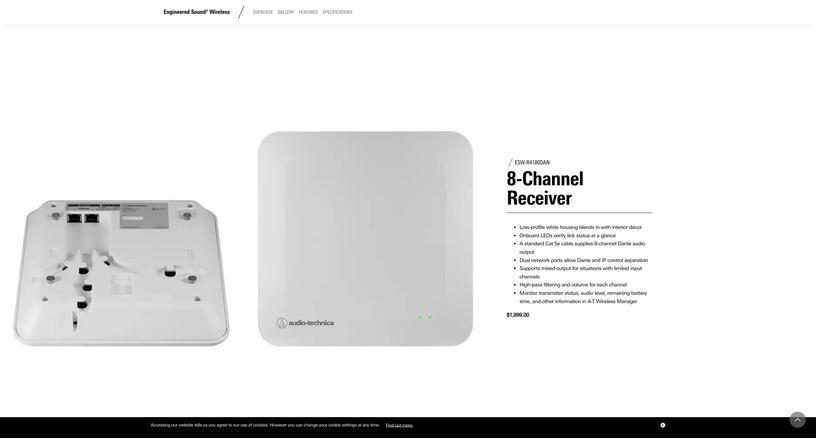Task type: locate. For each thing, give the bounding box(es) containing it.
information
[[555, 299, 581, 305]]

0 horizontal spatial and
[[532, 299, 541, 305]]

audio up separation at the bottom
[[633, 241, 645, 247]]

cookie
[[328, 423, 341, 428]]

channel up remaining
[[609, 282, 627, 288]]

in up 'a'
[[596, 225, 600, 231]]

2 vertical spatial and
[[532, 299, 541, 305]]

with up the glance
[[601, 225, 611, 231]]

channel down the glance
[[599, 241, 617, 247]]

tells
[[194, 423, 202, 428]]

channel
[[599, 241, 617, 247], [609, 282, 627, 288]]

you right us
[[209, 423, 215, 428]]

and
[[592, 258, 601, 264], [562, 282, 570, 288], [532, 299, 541, 305]]

for down the "allow"
[[572, 266, 579, 272]]

audio up a-
[[581, 290, 593, 297]]

1 horizontal spatial you
[[288, 423, 295, 428]]

1 vertical spatial output
[[556, 266, 571, 272]]

output down the "allow"
[[556, 266, 571, 272]]

us
[[203, 423, 207, 428]]

output
[[520, 249, 534, 255], [556, 266, 571, 272]]

1 vertical spatial at
[[358, 423, 361, 428]]

0 vertical spatial for
[[572, 266, 579, 272]]

1 our from the left
[[171, 423, 178, 428]]

time.
[[370, 423, 380, 428]]

profile
[[531, 225, 545, 231]]

1 vertical spatial wireless
[[596, 299, 616, 305]]

2 horizontal spatial and
[[592, 258, 601, 264]]

channels
[[520, 274, 540, 280]]

separation
[[624, 258, 648, 264]]

you
[[209, 423, 215, 428], [288, 423, 295, 428]]

accessing
[[151, 423, 170, 428]]

wireless
[[210, 9, 230, 16], [596, 299, 616, 305]]

status
[[576, 233, 590, 239]]

audio
[[633, 241, 645, 247], [581, 290, 593, 297]]

blends
[[579, 225, 594, 231]]

at left any
[[358, 423, 361, 428]]

0 horizontal spatial audio
[[581, 290, 593, 297]]

0 vertical spatial output
[[520, 249, 534, 255]]

1 vertical spatial in
[[582, 299, 586, 305]]

filtering
[[544, 282, 560, 288]]

find out more.
[[386, 423, 413, 428]]

0 horizontal spatial you
[[209, 423, 215, 428]]

1 vertical spatial dante
[[577, 258, 591, 264]]

0 vertical spatial dante
[[618, 241, 631, 247]]

wireless down level,
[[596, 299, 616, 305]]

sound®
[[191, 9, 208, 16]]

dante up situations
[[577, 258, 591, 264]]

find
[[386, 423, 394, 428]]

1 horizontal spatial and
[[562, 282, 570, 288]]

for
[[572, 266, 579, 272], [589, 282, 596, 288]]

1 horizontal spatial wireless
[[596, 299, 616, 305]]

battery
[[631, 290, 647, 297]]

and up the status,
[[562, 282, 570, 288]]

1 horizontal spatial audio
[[633, 241, 645, 247]]

with down 'ip'
[[603, 266, 613, 272]]

glance
[[601, 233, 616, 239]]

8-
[[594, 241, 599, 247]]

at left 'a'
[[591, 233, 596, 239]]

engineered
[[164, 9, 190, 16]]

other
[[542, 299, 554, 305]]

each
[[597, 282, 608, 288]]

ip
[[602, 258, 606, 264]]

low-profile white housing blends in with interior décor onboard leds verify link status at a glance a standard cat 5e cable supplies 8-channel dante audio output dual network ports allow dante and ip control separation supports mixed output for situations with limited input channels high-pass filtering and volume for each channel monitor transmitter status, audio level, remaining battery time, and other information in a-t wireless manager
[[520, 225, 648, 305]]

wireless inside low-profile white housing blends in with interior décor onboard leds verify link status at a glance a standard cat 5e cable supplies 8-channel dante audio output dual network ports allow dante and ip control separation supports mixed output for situations with limited input channels high-pass filtering and volume for each channel monitor transmitter status, audio level, remaining battery time, and other information in a-t wireless manager
[[596, 299, 616, 305]]

0 horizontal spatial for
[[572, 266, 579, 272]]

1 horizontal spatial our
[[233, 423, 239, 428]]

use
[[241, 423, 247, 428]]

our right to
[[233, 423, 239, 428]]

with
[[601, 225, 611, 231], [603, 266, 613, 272]]

our left website
[[171, 423, 178, 428]]

in
[[596, 225, 600, 231], [582, 299, 586, 305]]

$1,999.00
[[507, 312, 529, 319]]

cat
[[546, 241, 553, 247]]

output up dual
[[520, 249, 534, 255]]

0 horizontal spatial output
[[520, 249, 534, 255]]

time,
[[520, 299, 531, 305]]

and right time, on the right of the page
[[532, 299, 541, 305]]

dante down interior
[[618, 241, 631, 247]]

in left a-
[[582, 299, 586, 305]]

verify
[[554, 233, 566, 239]]

at inside low-profile white housing blends in with interior décor onboard leds verify link status at a glance a standard cat 5e cable supplies 8-channel dante audio output dual network ports allow dante and ip control separation supports mixed output for situations with limited input channels high-pass filtering and volume for each channel monitor transmitter status, audio level, remaining battery time, and other information in a-t wireless manager
[[591, 233, 596, 239]]

status,
[[565, 290, 580, 297]]

supports
[[520, 266, 540, 272]]

transmitter
[[539, 290, 563, 297]]

and left 'ip'
[[592, 258, 601, 264]]

accessing our website tells us you agree to our use of cookies. however you can change your cookie settings at any time.
[[151, 423, 381, 428]]

1 horizontal spatial output
[[556, 266, 571, 272]]

any
[[362, 423, 369, 428]]

décor
[[629, 225, 642, 231]]

housing
[[560, 225, 578, 231]]

at
[[591, 233, 596, 239], [358, 423, 361, 428]]

0 vertical spatial wireless
[[210, 9, 230, 16]]

out
[[395, 423, 401, 428]]

0 vertical spatial at
[[591, 233, 596, 239]]

0 horizontal spatial at
[[358, 423, 361, 428]]

0 vertical spatial audio
[[633, 241, 645, 247]]

settings
[[342, 423, 357, 428]]

wireless right sound®
[[210, 9, 230, 16]]

1 vertical spatial with
[[603, 266, 613, 272]]

1 horizontal spatial dante
[[618, 241, 631, 247]]

ports
[[551, 258, 563, 264]]

mixed
[[541, 266, 555, 272]]

1 horizontal spatial for
[[589, 282, 596, 288]]

0 horizontal spatial in
[[582, 299, 586, 305]]

0 vertical spatial channel
[[599, 241, 617, 247]]

for left each
[[589, 282, 596, 288]]

our
[[171, 423, 178, 428], [233, 423, 239, 428]]

1 horizontal spatial at
[[591, 233, 596, 239]]

dante
[[618, 241, 631, 247], [577, 258, 591, 264]]

high-
[[520, 282, 532, 288]]

dual
[[520, 258, 530, 264]]

1 horizontal spatial in
[[596, 225, 600, 231]]

t
[[592, 299, 595, 305]]

you left the can
[[288, 423, 295, 428]]

0 horizontal spatial our
[[171, 423, 178, 428]]



Task type: vqa. For each thing, say whether or not it's contained in the screenshot.
'14 Items' on the bottom of page
no



Task type: describe. For each thing, give the bounding box(es) containing it.
1 vertical spatial audio
[[581, 290, 593, 297]]

0 vertical spatial in
[[596, 225, 600, 231]]

0 vertical spatial and
[[592, 258, 601, 264]]

to
[[228, 423, 232, 428]]

monitor
[[520, 290, 537, 297]]

control
[[608, 258, 623, 264]]

1 you from the left
[[209, 423, 215, 428]]

0 horizontal spatial wireless
[[210, 9, 230, 16]]

cross image
[[661, 425, 664, 427]]

1 vertical spatial channel
[[609, 282, 627, 288]]

supplies
[[575, 241, 593, 247]]

a
[[597, 233, 600, 239]]

5e
[[554, 241, 560, 247]]

cable
[[561, 241, 573, 247]]

a
[[520, 241, 523, 247]]

pass
[[532, 282, 542, 288]]

input
[[631, 266, 642, 272]]

low-
[[520, 225, 531, 231]]

1 vertical spatial for
[[589, 282, 596, 288]]

1 vertical spatial and
[[562, 282, 570, 288]]

limited
[[614, 266, 629, 272]]

0 vertical spatial with
[[601, 225, 611, 231]]

manager
[[617, 299, 637, 305]]

remaining
[[607, 290, 630, 297]]

leds
[[541, 233, 552, 239]]

your
[[319, 423, 327, 428]]

find out more. link
[[381, 421, 418, 431]]

a-
[[588, 299, 592, 305]]

arrow up image
[[795, 418, 801, 423]]

standard
[[524, 241, 544, 247]]

link
[[567, 233, 575, 239]]

0 horizontal spatial dante
[[577, 258, 591, 264]]

volume
[[572, 282, 588, 288]]

white
[[546, 225, 559, 231]]

however
[[270, 423, 287, 428]]

level,
[[595, 290, 606, 297]]

allow
[[564, 258, 576, 264]]

specifications
[[323, 9, 352, 15]]

change
[[304, 423, 318, 428]]

features
[[299, 9, 318, 15]]

interior
[[612, 225, 628, 231]]

2 our from the left
[[233, 423, 239, 428]]

more.
[[402, 423, 413, 428]]

situations
[[580, 266, 601, 272]]

of
[[248, 423, 252, 428]]

onboard
[[520, 233, 539, 239]]

cookies.
[[253, 423, 269, 428]]

divider line image
[[235, 6, 248, 19]]

agree
[[217, 423, 227, 428]]

network
[[531, 258, 550, 264]]

gallery
[[278, 9, 294, 15]]

website
[[179, 423, 193, 428]]

can
[[296, 423, 303, 428]]

2 you from the left
[[288, 423, 295, 428]]

overview
[[253, 9, 273, 15]]

engineered sound® wireless
[[164, 9, 230, 16]]



